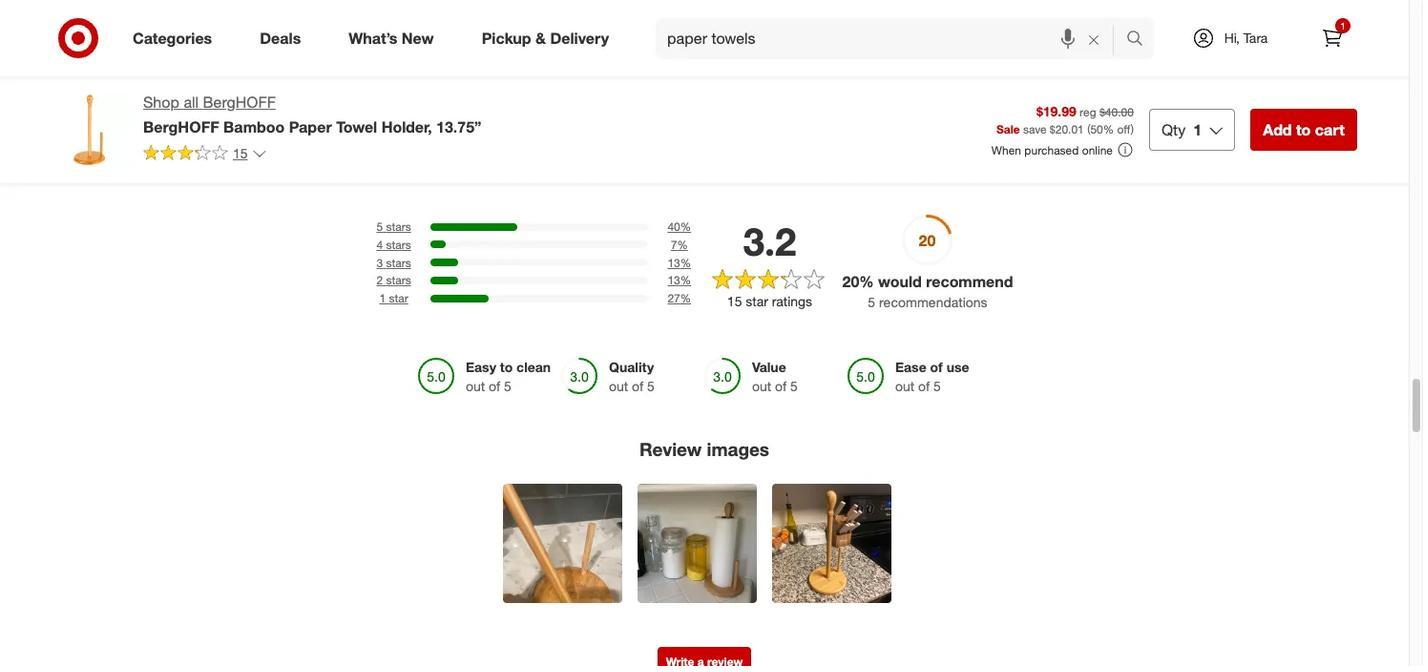 Task type: describe. For each thing, give the bounding box(es) containing it.
% for 4 stars
[[677, 238, 688, 252]]

5 inside 20 % would recommend 5 recommendations
[[868, 294, 876, 310]]

13 % for 3 stars
[[668, 256, 691, 270]]

hi, tara
[[1225, 30, 1268, 46]]

add
[[1263, 120, 1292, 139]]

quality out of 5
[[609, 359, 655, 394]]

What can we help you find? suggestions appear below search field
[[656, 17, 1132, 59]]

40 %
[[668, 220, 691, 234]]

categories link
[[116, 17, 236, 59]]

&
[[536, 28, 546, 47]]

paper
[[289, 117, 332, 136]]

% for 3 stars
[[681, 256, 691, 270]]

what's
[[349, 28, 398, 47]]

add to cart button
[[1251, 109, 1358, 151]]

what's new
[[349, 28, 434, 47]]

save
[[1024, 123, 1047, 137]]

stars for 5 stars
[[386, 220, 411, 234]]

bamboo
[[224, 117, 285, 136]]

pickup & delivery link
[[466, 17, 633, 59]]

sale
[[997, 123, 1020, 137]]

% for 5 stars
[[681, 220, 691, 234]]

% inside 20 % would recommend 5 recommendations
[[860, 272, 874, 291]]

2 stars
[[377, 274, 411, 288]]

2 sponsored link from the left
[[647, 0, 804, 20]]

guest review image 2 of 3, zoom in image
[[637, 484, 757, 603]]

13 % for 2 stars
[[668, 274, 691, 288]]

what's new link
[[333, 17, 458, 59]]

of inside value out of 5
[[775, 378, 787, 394]]

to for cart
[[1297, 120, 1311, 139]]

purchased
[[1025, 143, 1079, 157]]

recommendations
[[879, 294, 988, 310]]

15 link
[[143, 144, 267, 166]]

of down ease
[[919, 378, 930, 394]]

towel
[[336, 117, 377, 136]]

40
[[668, 220, 681, 234]]

20 % would recommend 5 recommendations
[[843, 272, 1014, 310]]

1 for 1
[[1341, 20, 1346, 32]]

% for 1 star
[[681, 291, 691, 306]]

add to cart
[[1263, 120, 1345, 139]]

shop all berghoff berghoff bamboo paper towel holder, 13.75"
[[143, 93, 482, 136]]

out inside quality out of 5
[[609, 378, 629, 394]]

5 inside ease of use out of 5
[[934, 378, 941, 394]]

4 stars
[[377, 238, 411, 252]]

3 stars
[[377, 256, 411, 270]]

to for clean
[[500, 359, 513, 375]]

5 inside value out of 5
[[791, 378, 798, 394]]

$
[[1050, 123, 1056, 137]]

1 link
[[1312, 17, 1354, 59]]

20
[[843, 272, 860, 291]]

13.75"
[[436, 117, 482, 136]]

search button
[[1118, 17, 1164, 63]]

use
[[947, 359, 970, 375]]

2
[[377, 274, 383, 288]]

ratings
[[772, 293, 813, 310]]

$19.99 reg $40.00 sale save $ 20.01 ( 50 % off )
[[997, 103, 1134, 137]]

deals link
[[244, 17, 325, 59]]

ease of use out of 5
[[896, 359, 970, 394]]

15 star ratings
[[727, 293, 813, 310]]

qty
[[1162, 120, 1186, 139]]

tara
[[1244, 30, 1268, 46]]

online
[[1083, 143, 1113, 157]]

1 vertical spatial berghoff
[[143, 117, 219, 136]]

1 sponsored link from the left
[[63, 0, 220, 20]]



Task type: locate. For each thing, give the bounding box(es) containing it.
1 down 2
[[380, 291, 386, 306]]

7 %
[[671, 238, 688, 252]]

1
[[1341, 20, 1346, 32], [1194, 120, 1202, 139], [380, 291, 386, 306]]

1 vertical spatial 15
[[727, 293, 742, 310]]

guest review image 3 of 3, zoom in image
[[772, 484, 891, 603]]

1 out from the left
[[466, 378, 485, 394]]

50
[[1091, 123, 1104, 137]]

value out of 5
[[752, 359, 798, 394]]

ease
[[896, 359, 927, 375]]

7
[[671, 238, 677, 252]]

of down value
[[775, 378, 787, 394]]

15 down bamboo
[[233, 145, 248, 161]]

0 horizontal spatial 15
[[233, 145, 248, 161]]

out down easy
[[466, 378, 485, 394]]

0 vertical spatial 15
[[233, 145, 248, 161]]

$40.00
[[1100, 105, 1134, 119]]

1 13 % from the top
[[668, 256, 691, 270]]

stars down 5 stars
[[386, 238, 411, 252]]

15 inside 15 link
[[233, 145, 248, 161]]

5 inside easy to clean out of 5
[[504, 378, 512, 394]]

out down value
[[752, 378, 772, 394]]

5 inside quality out of 5
[[648, 378, 655, 394]]

qty 1
[[1162, 120, 1202, 139]]

2 vertical spatial 1
[[380, 291, 386, 306]]

1 for 1 star
[[380, 291, 386, 306]]

13 up 27
[[668, 274, 681, 288]]

13
[[668, 256, 681, 270], [668, 274, 681, 288]]

of
[[931, 359, 943, 375], [489, 378, 501, 394], [632, 378, 644, 394], [775, 378, 787, 394], [919, 378, 930, 394]]

1 vertical spatial 13 %
[[668, 274, 691, 288]]

of down easy
[[489, 378, 501, 394]]

to inside easy to clean out of 5
[[500, 359, 513, 375]]

to inside add to cart button
[[1297, 120, 1311, 139]]

0 vertical spatial 13
[[668, 256, 681, 270]]

stars
[[386, 220, 411, 234], [386, 238, 411, 252], [386, 256, 411, 270], [386, 274, 411, 288]]

to
[[1297, 120, 1311, 139], [500, 359, 513, 375]]

2 stars from the top
[[386, 238, 411, 252]]

stars for 2 stars
[[386, 274, 411, 288]]

1 stars from the top
[[386, 220, 411, 234]]

star
[[389, 291, 408, 306], [746, 293, 769, 310]]

of left use
[[931, 359, 943, 375]]

stars for 4 stars
[[386, 238, 411, 252]]

shop
[[143, 93, 179, 112]]

easy to clean out of 5
[[466, 359, 551, 394]]

pickup
[[482, 28, 531, 47]]

% inside $19.99 reg $40.00 sale save $ 20.01 ( 50 % off )
[[1104, 123, 1114, 137]]

value
[[752, 359, 787, 375]]

0 vertical spatial to
[[1297, 120, 1311, 139]]

15 for 15
[[233, 145, 248, 161]]

(
[[1088, 123, 1091, 137]]

berghoff up bamboo
[[203, 93, 276, 112]]

0 horizontal spatial sponsored
[[63, 5, 120, 20]]

1 horizontal spatial sponsored
[[647, 5, 704, 20]]

stars for 3 stars
[[386, 256, 411, 270]]

13 for 3 stars
[[668, 256, 681, 270]]

search
[[1118, 30, 1164, 49]]

images
[[707, 438, 770, 460]]

star down 2 stars in the left top of the page
[[389, 291, 408, 306]]

recommend
[[926, 272, 1014, 291]]

2 horizontal spatial 1
[[1341, 20, 1346, 32]]

stars up 2 stars in the left top of the page
[[386, 256, 411, 270]]

2 out from the left
[[609, 378, 629, 394]]

out inside ease of use out of 5
[[896, 378, 915, 394]]

out down quality
[[609, 378, 629, 394]]

image of berghoff bamboo paper towel holder, 13.75" image
[[52, 92, 128, 168]]

quality
[[609, 359, 654, 375]]

clean
[[517, 359, 551, 375]]

27 %
[[668, 291, 691, 306]]

holder,
[[382, 117, 432, 136]]

13 % up 27 %
[[668, 274, 691, 288]]

pickup & delivery
[[482, 28, 609, 47]]

sponsored link
[[63, 0, 220, 20], [647, 0, 804, 20]]

1 horizontal spatial 15
[[727, 293, 742, 310]]

1 sponsored from the left
[[63, 5, 120, 20]]

out inside value out of 5
[[752, 378, 772, 394]]

0 vertical spatial berghoff
[[203, 93, 276, 112]]

2 13 from the top
[[668, 274, 681, 288]]

1 vertical spatial 13
[[668, 274, 681, 288]]

3.2
[[744, 219, 797, 265]]

13 %
[[668, 256, 691, 270], [668, 274, 691, 288]]

5 stars
[[377, 220, 411, 234]]

3 out from the left
[[752, 378, 772, 394]]

all
[[184, 93, 199, 112]]

berghoff down the all at the left
[[143, 117, 219, 136]]

$19.99
[[1037, 103, 1077, 119]]

4 out from the left
[[896, 378, 915, 394]]

3
[[377, 256, 383, 270]]

out inside easy to clean out of 5
[[466, 378, 485, 394]]

13 % down 7 %
[[668, 256, 691, 270]]

15 right 27 %
[[727, 293, 742, 310]]

cart
[[1316, 120, 1345, 139]]

guest review image 1 of 3, zoom in image
[[503, 484, 622, 603]]

3 stars from the top
[[386, 256, 411, 270]]

% for 2 stars
[[681, 274, 691, 288]]

0 horizontal spatial star
[[389, 291, 408, 306]]

to right add
[[1297, 120, 1311, 139]]

0 vertical spatial 1
[[1341, 20, 1346, 32]]

0 horizontal spatial to
[[500, 359, 513, 375]]

to right easy
[[500, 359, 513, 375]]

reg
[[1080, 105, 1097, 119]]

deals
[[260, 28, 301, 47]]

review
[[640, 438, 702, 460]]

1 horizontal spatial star
[[746, 293, 769, 310]]

%
[[1104, 123, 1114, 137], [681, 220, 691, 234], [677, 238, 688, 252], [681, 256, 691, 270], [860, 272, 874, 291], [681, 274, 691, 288], [681, 291, 691, 306]]

15
[[233, 145, 248, 161], [727, 293, 742, 310]]

new
[[402, 28, 434, 47]]

of inside quality out of 5
[[632, 378, 644, 394]]

1 horizontal spatial to
[[1297, 120, 1311, 139]]

stars up 1 star
[[386, 274, 411, 288]]

1 star
[[380, 291, 408, 306]]

1 right tara
[[1341, 20, 1346, 32]]

out
[[466, 378, 485, 394], [609, 378, 629, 394], [752, 378, 772, 394], [896, 378, 915, 394]]

when purchased online
[[992, 143, 1113, 157]]

15 for 15 star ratings
[[727, 293, 742, 310]]

13 down 7
[[668, 256, 681, 270]]

of down quality
[[632, 378, 644, 394]]

1 vertical spatial 1
[[1194, 120, 1202, 139]]

2 13 % from the top
[[668, 274, 691, 288]]

0 vertical spatial 13 %
[[668, 256, 691, 270]]

5
[[377, 220, 383, 234], [868, 294, 876, 310], [504, 378, 512, 394], [648, 378, 655, 394], [791, 378, 798, 394], [934, 378, 941, 394]]

easy
[[466, 359, 496, 375]]

when
[[992, 143, 1022, 157]]

4 stars from the top
[[386, 274, 411, 288]]

1 13 from the top
[[668, 256, 681, 270]]

0 horizontal spatial 1
[[380, 291, 386, 306]]

review images
[[640, 438, 770, 460]]

star left ratings
[[746, 293, 769, 310]]

1 horizontal spatial sponsored link
[[647, 0, 804, 20]]

categories
[[133, 28, 212, 47]]

would
[[879, 272, 922, 291]]

4
[[377, 238, 383, 252]]

delivery
[[550, 28, 609, 47]]

27
[[668, 291, 681, 306]]

hi,
[[1225, 30, 1240, 46]]

off
[[1118, 123, 1131, 137]]

)
[[1131, 123, 1134, 137]]

1 vertical spatial to
[[500, 359, 513, 375]]

berghoff
[[203, 93, 276, 112], [143, 117, 219, 136]]

star for 1
[[389, 291, 408, 306]]

0 horizontal spatial sponsored link
[[63, 0, 220, 20]]

1 horizontal spatial 1
[[1194, 120, 1202, 139]]

1 right the "qty"
[[1194, 120, 1202, 139]]

star for 15
[[746, 293, 769, 310]]

of inside easy to clean out of 5
[[489, 378, 501, 394]]

out down ease
[[896, 378, 915, 394]]

13 for 2 stars
[[668, 274, 681, 288]]

sponsored
[[63, 5, 120, 20], [647, 5, 704, 20]]

stars up 4 stars
[[386, 220, 411, 234]]

2 sponsored from the left
[[647, 5, 704, 20]]

20.01
[[1056, 123, 1085, 137]]



Task type: vqa. For each thing, say whether or not it's contained in the screenshot.


